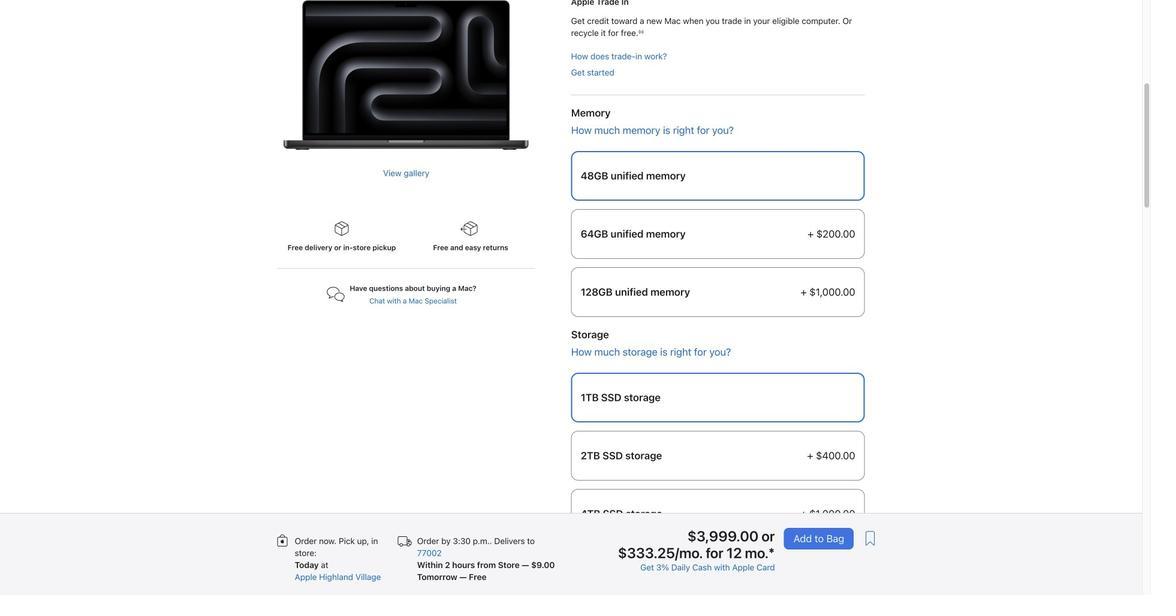 Task type: describe. For each thing, give the bounding box(es) containing it.
0 vertical spatial plus text field
[[808, 228, 814, 240]]

applestorepickup image
[[275, 534, 290, 549]]

2 vertical spatial plus text field
[[807, 450, 814, 462]]

1 vertical spatial plus text field
[[801, 286, 807, 298]]

plus text field
[[801, 508, 807, 520]]

16-inch macbook pro, open, display, thin bezel, facetime hd camera, raised feet, rounded corners, space black image
[[277, 0, 529, 150]]

boxtruck image
[[397, 534, 412, 549]]



Task type: vqa. For each thing, say whether or not it's contained in the screenshot.
applestorepickup icon
yes



Task type: locate. For each thing, give the bounding box(es) containing it.
plus text field
[[808, 228, 814, 240], [801, 286, 807, 298], [807, 450, 814, 462]]

add to saved items image
[[860, 528, 881, 549]]



